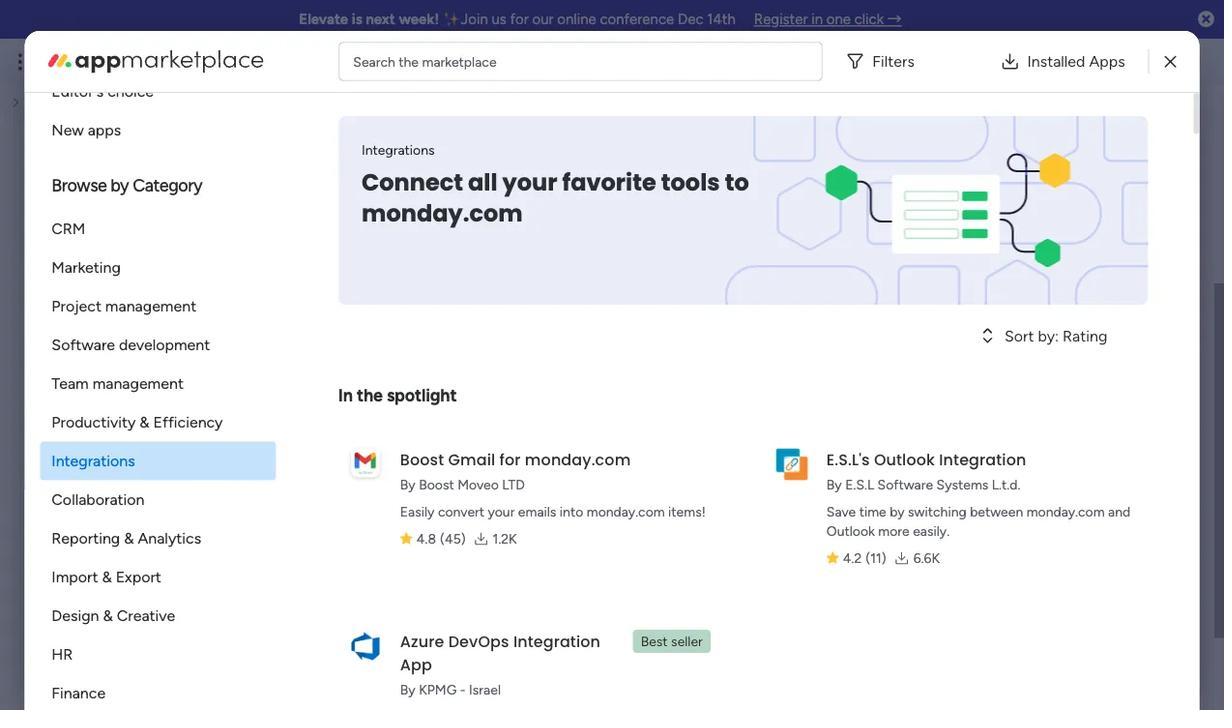 Task type: vqa. For each thing, say whether or not it's contained in the screenshot.
Boost to the top
yes



Task type: describe. For each thing, give the bounding box(es) containing it.
your inside 'boost your workflow in minutes with ready-made templates'
[[961, 258, 992, 276]]

templates inside button
[[1044, 324, 1113, 342]]

integration for azure devops integration app
[[513, 630, 600, 652]]

close my workspaces image
[[81, 613, 104, 636]]

(45)
[[440, 531, 465, 547]]

by down 'app'
[[400, 682, 415, 698]]

management for work management > main workspace
[[162, 75, 242, 91]]

monday work management
[[86, 51, 301, 73]]

notifications image
[[885, 52, 905, 72]]

dec
[[678, 11, 704, 28]]

sort by: rating
[[1005, 327, 1108, 345]]

app logo image for boost gmail for monday.com
[[346, 445, 384, 483]]

monday
[[86, 51, 152, 73]]

boost your workflow in minutes with ready-made templates
[[917, 258, 1169, 300]]

unread
[[431, 512, 476, 530]]

getting started learn how monday.com works
[[982, 442, 1165, 481]]

see
[[338, 54, 361, 70]]

by:
[[1038, 327, 1059, 345]]

import & export
[[52, 568, 161, 586]]

software development
[[52, 336, 210, 354]]

search the marketplace
[[353, 53, 497, 70]]

productivity
[[52, 413, 136, 431]]

elevate is next week! ✨ join us for our online conference dec 14th
[[299, 11, 736, 28]]

filters
[[873, 52, 915, 71]]

team
[[52, 374, 89, 393]]

by inside save time by switching between monday.com and outlook more easily.
[[890, 504, 905, 520]]

left
[[607, 534, 629, 551]]

& for reporting
[[124, 529, 134, 548]]

outlook inside e.s.l's outlook integration by e.s.l software systems l.t.d.
[[874, 448, 935, 470]]

one
[[827, 11, 851, 28]]

my workspaces
[[108, 614, 233, 634]]

feed.
[[728, 534, 761, 551]]

apps image
[[1013, 52, 1032, 72]]

connect
[[361, 166, 463, 199]]

integrations for integrations
[[52, 452, 135, 470]]

started
[[1033, 442, 1078, 459]]

6.6k
[[913, 550, 940, 566]]

moveo
[[457, 476, 499, 493]]

search
[[353, 53, 396, 70]]

14th
[[707, 11, 736, 28]]

us
[[492, 11, 507, 28]]

with
[[1139, 258, 1169, 276]]

outlook inside save time by switching between monday.com and outlook more easily.
[[827, 523, 875, 539]]

corner
[[633, 534, 675, 551]]

all
[[468, 166, 497, 199]]

creative
[[117, 607, 175, 625]]

your up 1.2k
[[488, 504, 515, 520]]

azure devops integration app
[[400, 630, 600, 675]]

seller
[[671, 633, 703, 650]]

register
[[754, 11, 808, 28]]

search everything image
[[1060, 52, 1080, 72]]

in
[[338, 385, 352, 406]]

next
[[366, 11, 396, 28]]

switching
[[908, 504, 967, 520]]

apps marketplace image
[[48, 50, 263, 73]]

export
[[116, 568, 161, 586]]

marketplace
[[422, 53, 497, 70]]

emails
[[518, 504, 556, 520]]

4.8
[[416, 531, 436, 547]]

terry turtle image
[[1171, 46, 1202, 77]]

getting
[[982, 442, 1030, 459]]

monday.com inside boost gmail for monday.com by boost moveo ltd
[[525, 448, 631, 470]]

design
[[52, 607, 99, 625]]

sort by: rating button
[[945, 320, 1148, 351]]

browse by category
[[52, 175, 202, 195]]

no unread updates to revisit updates you've already read, change the filter at the top left corner of your feed.
[[179, 512, 761, 551]]

e.s.l's outlook integration by e.s.l software systems l.t.d.
[[827, 448, 1026, 493]]

reporting & analytics
[[52, 529, 201, 548]]

in the spotlight
[[338, 385, 457, 406]]

→
[[888, 11, 902, 28]]

to
[[179, 534, 195, 551]]

l.t.d.
[[992, 476, 1020, 493]]

read,
[[394, 534, 426, 551]]

crm
[[52, 220, 86, 238]]

1 vertical spatial work
[[130, 75, 159, 91]]

week!
[[399, 11, 439, 28]]

>
[[246, 75, 254, 91]]

tools
[[661, 166, 720, 199]]

kpmg
[[419, 682, 456, 698]]

your inside 'no unread updates to revisit updates you've already read, change the filter at the top left corner of your feed.'
[[696, 534, 725, 551]]

team management
[[52, 374, 184, 393]]

systems
[[937, 476, 989, 493]]

monday.com inside getting started learn how monday.com works
[[1048, 464, 1126, 481]]

monday.com inside save time by switching between monday.com and outlook more easily.
[[1027, 504, 1105, 520]]

azure
[[400, 630, 444, 652]]

management for project management
[[105, 297, 197, 315]]

the left "filter"
[[481, 534, 502, 551]]

boost for your
[[917, 258, 958, 276]]

plans
[[365, 54, 397, 70]]

& for design
[[103, 607, 113, 625]]

category
[[133, 175, 202, 195]]

you've
[[298, 534, 340, 551]]

favorite
[[562, 166, 656, 199]]

see plans
[[338, 54, 397, 70]]

and
[[1108, 504, 1131, 520]]

is
[[352, 11, 362, 28]]

installed apps button
[[985, 42, 1141, 81]]



Task type: locate. For each thing, give the bounding box(es) containing it.
0 horizontal spatial in
[[812, 11, 823, 28]]

your up 'made'
[[961, 258, 992, 276]]

learn
[[982, 464, 1015, 481]]

dapulse x slim image
[[1165, 50, 1177, 73]]

software
[[52, 336, 115, 354], [878, 476, 933, 493]]

best seller
[[641, 633, 703, 650]]

0 vertical spatial for
[[510, 11, 529, 28]]

1 vertical spatial for
[[499, 448, 521, 470]]

app logo image
[[772, 445, 811, 483], [346, 445, 384, 483], [346, 627, 384, 665]]

work management > main workspace
[[130, 75, 355, 91]]

ready-
[[917, 281, 962, 300]]

boost left gmail
[[400, 448, 444, 470]]

0 vertical spatial in
[[812, 11, 823, 28]]

by kpmg - israel
[[400, 682, 501, 698]]

explore
[[988, 324, 1040, 342]]

already
[[343, 534, 390, 551]]

conference
[[600, 11, 674, 28]]

your
[[502, 166, 557, 199], [961, 258, 992, 276], [488, 504, 515, 520], [696, 534, 725, 551]]

-
[[460, 682, 465, 698]]

1 vertical spatial in
[[1064, 258, 1076, 276]]

updates right revisit
[[241, 534, 294, 551]]

integrations
[[361, 141, 434, 158], [52, 452, 135, 470]]

banner logo image
[[772, 116, 1125, 305]]

updates up 1.2k
[[480, 512, 532, 530]]

development
[[119, 336, 210, 354]]

by left e.s.l
[[827, 476, 842, 493]]

by
[[111, 175, 129, 195], [890, 504, 905, 520]]

my
[[108, 614, 133, 634]]

1 horizontal spatial by
[[890, 504, 905, 520]]

contact sales element
[[906, 608, 1196, 686]]

integration for e.s.l's outlook integration by e.s.l software systems l.t.d.
[[939, 448, 1026, 470]]

work management > main workspace link
[[97, 0, 368, 103]]

templates inside 'boost your workflow in minutes with ready-made templates'
[[1005, 281, 1074, 300]]

design & creative
[[52, 607, 175, 625]]

our
[[533, 11, 554, 28]]

select product image
[[17, 52, 37, 72]]

integration up systems
[[939, 448, 1026, 470]]

change
[[429, 534, 477, 551]]

efficiency
[[153, 413, 223, 431]]

app logo image for e.s.l's outlook integration
[[772, 445, 811, 483]]

save
[[827, 504, 856, 520]]

israel
[[469, 682, 501, 698]]

1 vertical spatial boost
[[400, 448, 444, 470]]

reporting
[[52, 529, 120, 548]]

no
[[408, 512, 428, 530]]

work down the apps marketplace image
[[130, 75, 159, 91]]

1 vertical spatial outlook
[[827, 523, 875, 539]]

save time by switching between monday.com and outlook more easily.
[[827, 504, 1131, 539]]

register in one click → link
[[754, 11, 902, 28]]

0 horizontal spatial integration
[[513, 630, 600, 652]]

in left minutes
[[1064, 258, 1076, 276]]

at
[[540, 534, 553, 551]]

online
[[558, 11, 597, 28]]

templates image image
[[923, 107, 1178, 240]]

0 vertical spatial outlook
[[874, 448, 935, 470]]

work
[[156, 51, 191, 73], [130, 75, 159, 91]]

1 horizontal spatial software
[[878, 476, 933, 493]]

2 vertical spatial boost
[[419, 476, 454, 493]]

management up >
[[195, 51, 301, 73]]

1 vertical spatial updates
[[241, 534, 294, 551]]

for
[[510, 11, 529, 28], [499, 448, 521, 470]]

best
[[641, 633, 668, 650]]

see plans button
[[312, 47, 405, 76]]

elevate
[[299, 11, 348, 28]]

in inside 'boost your workflow in minutes with ready-made templates'
[[1064, 258, 1076, 276]]

in left one
[[812, 11, 823, 28]]

boost up ready-
[[917, 258, 958, 276]]

gmail
[[448, 448, 495, 470]]

integrations down productivity
[[52, 452, 135, 470]]

explore templates
[[988, 324, 1113, 342]]

0 vertical spatial by
[[111, 175, 129, 195]]

1 vertical spatial by
[[890, 504, 905, 520]]

boost up the easily
[[419, 476, 454, 493]]

in
[[812, 11, 823, 28], [1064, 258, 1076, 276]]

management down monday work management
[[162, 75, 242, 91]]

work right monday
[[156, 51, 191, 73]]

outlook down save
[[827, 523, 875, 539]]

by up the easily
[[400, 476, 415, 493]]

top
[[581, 534, 604, 551]]

integration inside e.s.l's outlook integration by e.s.l software systems l.t.d.
[[939, 448, 1026, 470]]

integrations inside integrations connect all your favorite tools to monday.com
[[361, 141, 434, 158]]

the right at
[[556, 534, 578, 551]]

1 vertical spatial software
[[878, 476, 933, 493]]

monday.com inside integrations connect all your favorite tools to monday.com
[[361, 197, 522, 230]]

1 vertical spatial integration
[[513, 630, 600, 652]]

boost for gmail
[[400, 448, 444, 470]]

your right of
[[696, 534, 725, 551]]

lottie animation element
[[179, 201, 489, 510]]

management up development
[[105, 297, 197, 315]]

for up ltd
[[499, 448, 521, 470]]

& up export
[[124, 529, 134, 548]]

the right plans
[[399, 53, 419, 70]]

(11)
[[866, 550, 886, 566]]

e.s.l
[[845, 476, 874, 493]]

sort
[[1005, 327, 1034, 345]]

apps
[[1090, 52, 1126, 71]]

1 horizontal spatial updates
[[480, 512, 532, 530]]

boost gmail for monday.com by boost moveo ltd
[[400, 448, 631, 493]]

app logo image down in
[[346, 445, 384, 483]]

boost
[[917, 258, 958, 276], [400, 448, 444, 470], [419, 476, 454, 493]]

rating
[[1063, 327, 1108, 345]]

1 vertical spatial templates
[[1044, 324, 1113, 342]]

✨
[[443, 11, 457, 28]]

by
[[400, 476, 415, 493], [827, 476, 842, 493], [400, 682, 415, 698]]

1 horizontal spatial in
[[1064, 258, 1076, 276]]

for inside boost gmail for monday.com by boost moveo ltd
[[499, 448, 521, 470]]

4.8 (45)
[[416, 531, 465, 547]]

1 vertical spatial integrations
[[52, 452, 135, 470]]

0 vertical spatial integration
[[939, 448, 1026, 470]]

management inside work management > main workspace link
[[162, 75, 242, 91]]

outlook
[[874, 448, 935, 470], [827, 523, 875, 539]]

workspace
[[290, 75, 355, 91]]

project
[[52, 297, 102, 315]]

0 horizontal spatial integrations
[[52, 452, 135, 470]]

management up productivity & efficiency
[[93, 374, 184, 393]]

& left 'efficiency'
[[140, 413, 150, 431]]

integrations for integrations connect all your favorite tools to monday.com
[[361, 141, 434, 158]]

0 vertical spatial integrations
[[361, 141, 434, 158]]

marketing
[[52, 258, 121, 277]]

1 horizontal spatial integration
[[939, 448, 1026, 470]]

0 horizontal spatial by
[[111, 175, 129, 195]]

& for productivity
[[140, 413, 150, 431]]

0 vertical spatial software
[[52, 336, 115, 354]]

0 horizontal spatial updates
[[241, 534, 294, 551]]

software inside e.s.l's outlook integration by e.s.l software systems l.t.d.
[[878, 476, 933, 493]]

new
[[52, 121, 84, 139]]

software up switching
[[878, 476, 933, 493]]

app logo image left e.s.l's
[[772, 445, 811, 483]]

getting started element
[[906, 423, 1196, 500]]

help image
[[1103, 52, 1122, 72]]

workspaces
[[137, 614, 233, 634]]

& right the design
[[103, 607, 113, 625]]

your inside integrations connect all your favorite tools to monday.com
[[502, 166, 557, 199]]

& for import
[[102, 568, 112, 586]]

new apps
[[52, 121, 121, 139]]

4.2 (11)
[[843, 550, 886, 566]]

integration inside the azure devops integration app
[[513, 630, 600, 652]]

join
[[461, 11, 488, 28]]

0 vertical spatial work
[[156, 51, 191, 73]]

finance
[[52, 684, 106, 702]]

management for team management
[[93, 374, 184, 393]]

convert
[[438, 504, 484, 520]]

the right in
[[356, 385, 382, 406]]

management
[[195, 51, 301, 73], [162, 75, 242, 91], [105, 297, 197, 315], [93, 374, 184, 393]]

items!
[[668, 504, 706, 520]]

e.s.l's
[[827, 448, 870, 470]]

apps
[[88, 121, 121, 139]]

integrations up connect
[[361, 141, 434, 158]]

0 vertical spatial templates
[[1005, 281, 1074, 300]]

0 vertical spatial updates
[[480, 512, 532, 530]]

by up more
[[890, 504, 905, 520]]

of
[[678, 534, 692, 551]]

productivity & efficiency
[[52, 413, 223, 431]]

app logo image left 'app'
[[346, 627, 384, 665]]

0 horizontal spatial software
[[52, 336, 115, 354]]

0 vertical spatial boost
[[917, 258, 958, 276]]

1 horizontal spatial integrations
[[361, 141, 434, 158]]

made
[[962, 281, 1001, 300]]

installed apps
[[1028, 52, 1126, 71]]

click
[[855, 11, 884, 28]]

your right all on the left top of the page
[[502, 166, 557, 199]]

1.2k
[[493, 531, 517, 547]]

main
[[257, 75, 286, 91]]

for right us
[[510, 11, 529, 28]]

revisit
[[199, 534, 238, 551]]

integration right devops
[[513, 630, 600, 652]]

by right browse
[[111, 175, 129, 195]]

boost inside 'boost your workflow in minutes with ready-made templates'
[[917, 258, 958, 276]]

spotlight
[[386, 385, 457, 406]]

templates
[[1005, 281, 1074, 300], [1044, 324, 1113, 342]]

outlook up e.s.l
[[874, 448, 935, 470]]

& left export
[[102, 568, 112, 586]]

by inside e.s.l's outlook integration by e.s.l software systems l.t.d.
[[827, 476, 842, 493]]

software down "project"
[[52, 336, 115, 354]]

import
[[52, 568, 98, 586]]

to
[[725, 166, 749, 199]]

by inside boost gmail for monday.com by boost moveo ltd
[[400, 476, 415, 493]]

register in one click →
[[754, 11, 902, 28]]

integration
[[939, 448, 1026, 470], [513, 630, 600, 652]]



